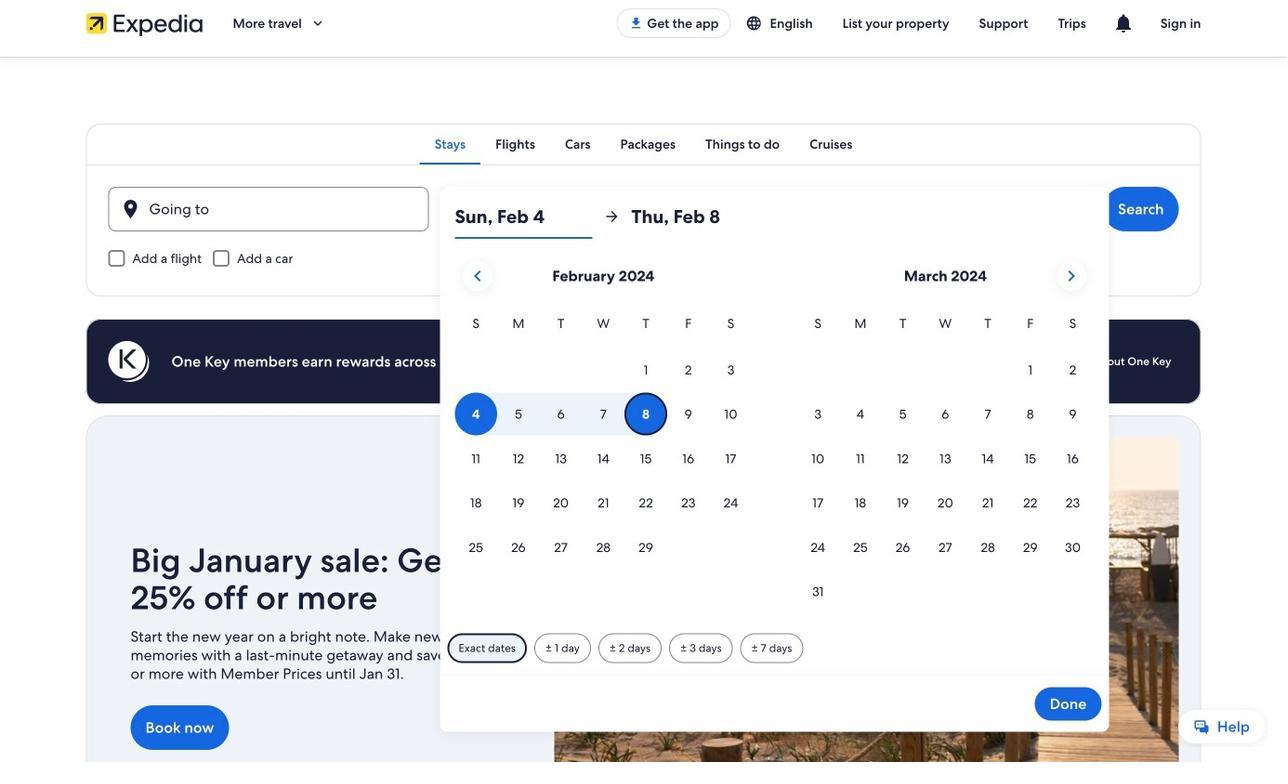 Task type: vqa. For each thing, say whether or not it's contained in the screenshot.
"Next" icon
no



Task type: describe. For each thing, give the bounding box(es) containing it.
communication center icon image
[[1112, 12, 1135, 34]]

download the app button image
[[629, 16, 643, 31]]

previous month image
[[467, 265, 489, 287]]



Task type: locate. For each thing, give the bounding box(es) containing it.
expedia logo image
[[86, 10, 203, 36]]

directional image
[[604, 208, 620, 225]]

next month image
[[1060, 265, 1083, 287]]

tab list
[[86, 124, 1201, 165]]

small image
[[746, 15, 770, 32]]

main content
[[0, 57, 1287, 762]]

march 2024 element
[[797, 313, 1094, 615]]

more travel image
[[309, 15, 326, 32]]

application
[[455, 254, 1094, 615]]

february 2024 element
[[455, 313, 752, 570]]



